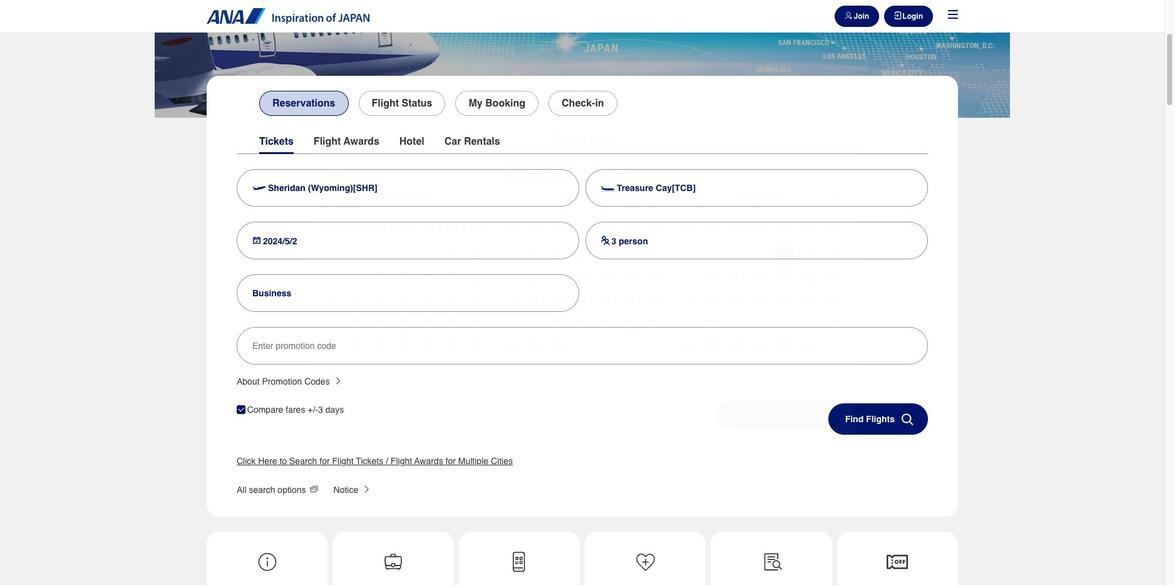 Task type: vqa. For each thing, say whether or not it's contained in the screenshot.
Enter promotion code 'Text Box'
yes



Task type: describe. For each thing, give the bounding box(es) containing it.
ana inspiration of japan image
[[207, 8, 370, 24]]

Enter promotion code text field
[[253, 328, 913, 364]]



Task type: locate. For each thing, give the bounding box(es) containing it.
list item
[[155, 0, 1011, 118]]

None checkbox
[[237, 406, 246, 414]]

list
[[207, 532, 959, 585]]



